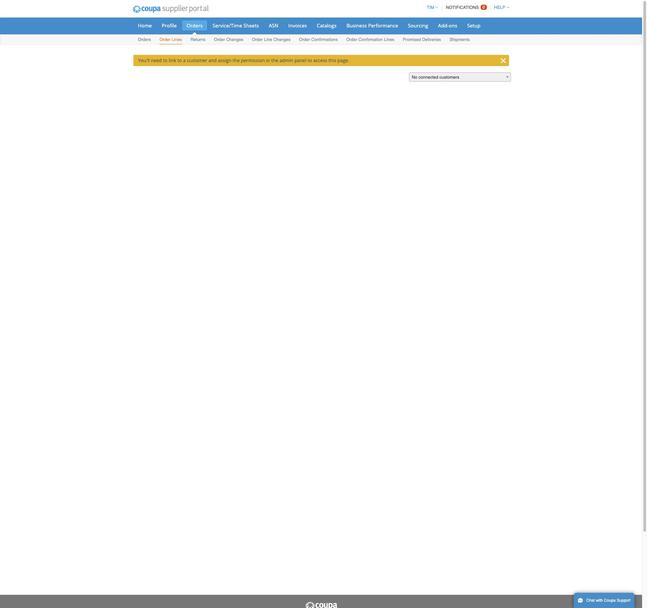 Task type: locate. For each thing, give the bounding box(es) containing it.
and
[[209, 57, 217, 63]]

1 to from the left
[[163, 57, 168, 63]]

orders
[[187, 22, 203, 29], [138, 37, 151, 42]]

1 horizontal spatial to
[[178, 57, 182, 63]]

0 horizontal spatial to
[[163, 57, 168, 63]]

0 horizontal spatial orders
[[138, 37, 151, 42]]

service/time
[[213, 22, 242, 29]]

1 vertical spatial orders link
[[138, 36, 151, 44]]

1 horizontal spatial orders link
[[183, 20, 207, 30]]

asn
[[269, 22, 279, 29]]

3 order from the left
[[252, 37, 263, 42]]

changes right line
[[274, 37, 291, 42]]

order down the business
[[347, 37, 358, 42]]

navigation
[[424, 1, 510, 14]]

0 horizontal spatial changes
[[226, 37, 244, 42]]

lines down performance
[[384, 37, 395, 42]]

admin
[[280, 57, 294, 63]]

confirmations
[[312, 37, 338, 42]]

order
[[160, 37, 171, 42], [214, 37, 225, 42], [252, 37, 263, 42], [299, 37, 310, 42], [347, 37, 358, 42]]

order down invoices
[[299, 37, 310, 42]]

sheets
[[244, 22, 259, 29]]

coupa
[[605, 598, 616, 603]]

tim link
[[424, 5, 439, 10]]

to right panel
[[308, 57, 312, 63]]

promised deliveries
[[403, 37, 441, 42]]

1 horizontal spatial changes
[[274, 37, 291, 42]]

order left line
[[252, 37, 263, 42]]

shipments link
[[450, 36, 471, 44]]

4 order from the left
[[299, 37, 310, 42]]

a
[[183, 57, 186, 63]]

home
[[138, 22, 152, 29]]

2 the from the left
[[272, 57, 279, 63]]

order down profile
[[160, 37, 171, 42]]

No connected customers text field
[[410, 73, 511, 82]]

1 horizontal spatial the
[[272, 57, 279, 63]]

0 vertical spatial orders
[[187, 22, 203, 29]]

changes
[[226, 37, 244, 42], [274, 37, 291, 42]]

performance
[[369, 22, 399, 29]]

2 to from the left
[[178, 57, 182, 63]]

lines down profile
[[172, 37, 182, 42]]

chat with coupa support button
[[574, 593, 635, 608]]

1 lines from the left
[[172, 37, 182, 42]]

1 horizontal spatial lines
[[384, 37, 395, 42]]

orders link down "home"
[[138, 36, 151, 44]]

permission
[[241, 57, 265, 63]]

order changes
[[214, 37, 244, 42]]

0
[[483, 5, 485, 10]]

with
[[597, 598, 604, 603]]

order down service/time
[[214, 37, 225, 42]]

orders up returns
[[187, 22, 203, 29]]

orders link up returns
[[183, 20, 207, 30]]

order line changes link
[[252, 36, 291, 44]]

confirmation
[[359, 37, 383, 42]]

0 horizontal spatial the
[[233, 57, 240, 63]]

you'll need to link to a customer and assign the permission in the admin panel to access this page.
[[138, 57, 350, 63]]

changes down service/time sheets link
[[226, 37, 244, 42]]

1 horizontal spatial orders
[[187, 22, 203, 29]]

2 lines from the left
[[384, 37, 395, 42]]

to left the link
[[163, 57, 168, 63]]

1 order from the left
[[160, 37, 171, 42]]

order confirmations link
[[299, 36, 338, 44]]

to
[[163, 57, 168, 63], [178, 57, 182, 63], [308, 57, 312, 63]]

to left 'a' at the top left of page
[[178, 57, 182, 63]]

the
[[233, 57, 240, 63], [272, 57, 279, 63]]

1 changes from the left
[[226, 37, 244, 42]]

need
[[151, 57, 162, 63]]

order lines
[[160, 37, 182, 42]]

2 order from the left
[[214, 37, 225, 42]]

setup
[[468, 22, 481, 29]]

sourcing
[[409, 22, 429, 29]]

service/time sheets
[[213, 22, 259, 29]]

customers
[[440, 75, 460, 80]]

coupa supplier portal image
[[128, 1, 213, 18], [305, 601, 338, 608]]

0 vertical spatial coupa supplier portal image
[[128, 1, 213, 18]]

orders link
[[183, 20, 207, 30], [138, 36, 151, 44]]

1 vertical spatial coupa supplier portal image
[[305, 601, 338, 608]]

lines
[[172, 37, 182, 42], [384, 37, 395, 42]]

0 horizontal spatial lines
[[172, 37, 182, 42]]

business performance
[[347, 22, 399, 29]]

connected
[[419, 75, 439, 80]]

customer
[[187, 57, 207, 63]]

5 order from the left
[[347, 37, 358, 42]]

the right assign
[[233, 57, 240, 63]]

profile
[[162, 22, 177, 29]]

sourcing link
[[404, 20, 433, 30]]

2 horizontal spatial to
[[308, 57, 312, 63]]

the right in
[[272, 57, 279, 63]]

no connected customers
[[412, 75, 460, 80]]

navigation containing notifications 0
[[424, 1, 510, 14]]

this
[[329, 57, 337, 63]]

order for order lines
[[160, 37, 171, 42]]

orders down "home"
[[138, 37, 151, 42]]



Task type: vqa. For each thing, say whether or not it's contained in the screenshot.
fourth Order from the right
yes



Task type: describe. For each thing, give the bounding box(es) containing it.
page.
[[338, 57, 350, 63]]

2 changes from the left
[[274, 37, 291, 42]]

order for order line changes
[[252, 37, 263, 42]]

No connected customers field
[[409, 72, 511, 82]]

access
[[314, 57, 328, 63]]

0 vertical spatial orders link
[[183, 20, 207, 30]]

chat
[[587, 598, 595, 603]]

assign
[[218, 57, 232, 63]]

add-ons
[[439, 22, 458, 29]]

order confirmations
[[299, 37, 338, 42]]

asn link
[[265, 20, 283, 30]]

1 vertical spatial orders
[[138, 37, 151, 42]]

notifications
[[446, 5, 479, 10]]

catalogs
[[317, 22, 337, 29]]

ons
[[449, 22, 458, 29]]

support
[[617, 598, 631, 603]]

service/time sheets link
[[209, 20, 263, 30]]

add-ons link
[[434, 20, 462, 30]]

invoices
[[289, 22, 307, 29]]

promised deliveries link
[[403, 36, 442, 44]]

1 horizontal spatial coupa supplier portal image
[[305, 601, 338, 608]]

order for order changes
[[214, 37, 225, 42]]

order for order confirmation lines
[[347, 37, 358, 42]]

help link
[[492, 5, 510, 10]]

invoices link
[[284, 20, 312, 30]]

3 to from the left
[[308, 57, 312, 63]]

1 the from the left
[[233, 57, 240, 63]]

line
[[264, 37, 273, 42]]

chat with coupa support
[[587, 598, 631, 603]]

in
[[266, 57, 270, 63]]

business
[[347, 22, 367, 29]]

setup link
[[463, 20, 485, 30]]

profile link
[[158, 20, 181, 30]]

order for order confirmations
[[299, 37, 310, 42]]

you'll
[[138, 57, 150, 63]]

add-
[[439, 22, 449, 29]]

help
[[495, 5, 506, 10]]

order line changes
[[252, 37, 291, 42]]

returns
[[191, 37, 206, 42]]

shipments
[[450, 37, 470, 42]]

home link
[[134, 20, 156, 30]]

lines inside order lines link
[[172, 37, 182, 42]]

lines inside order confirmation lines link
[[384, 37, 395, 42]]

order changes link
[[214, 36, 244, 44]]

no
[[412, 75, 418, 80]]

promised
[[403, 37, 421, 42]]

0 horizontal spatial coupa supplier portal image
[[128, 1, 213, 18]]

tim
[[427, 5, 435, 10]]

order confirmation lines link
[[346, 36, 395, 44]]

order confirmation lines
[[347, 37, 395, 42]]

link
[[169, 57, 176, 63]]

returns link
[[190, 36, 206, 44]]

deliveries
[[423, 37, 441, 42]]

order lines link
[[159, 36, 182, 44]]

panel
[[295, 57, 307, 63]]

catalogs link
[[313, 20, 341, 30]]

notifications 0
[[446, 5, 485, 10]]

0 horizontal spatial orders link
[[138, 36, 151, 44]]

business performance link
[[343, 20, 403, 30]]



